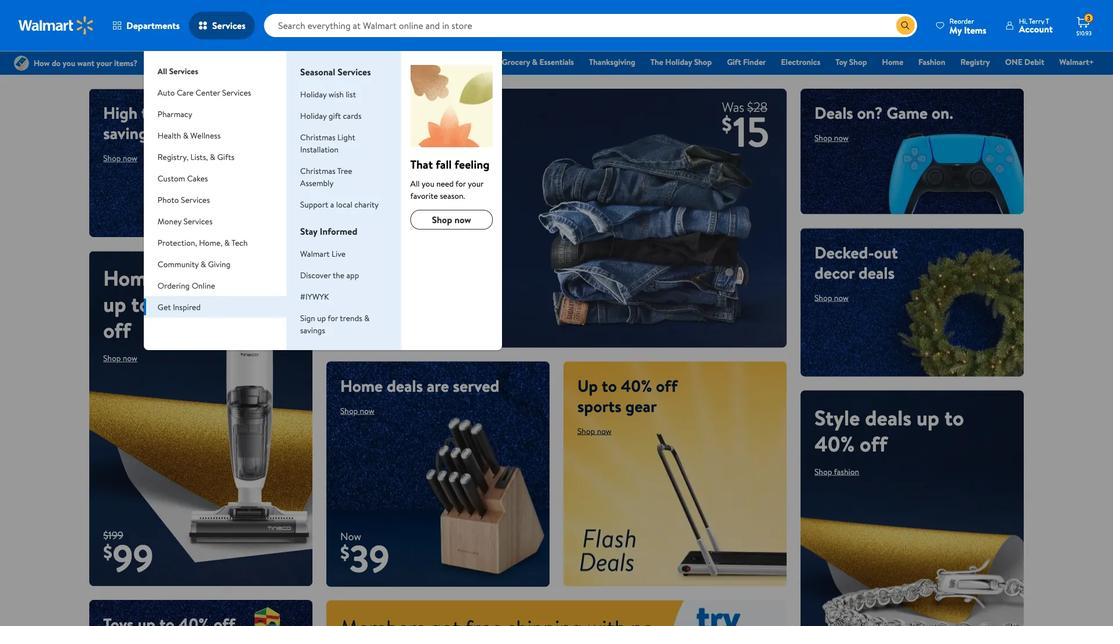 Task type: vqa. For each thing, say whether or not it's contained in the screenshot.
the rightmost Information
no



Task type: locate. For each thing, give the bounding box(es) containing it.
now for home deals are served
[[360, 405, 375, 416]]

all inside "link"
[[158, 65, 167, 77]]

local
[[336, 199, 353, 210]]

custom cakes
[[158, 173, 208, 184]]

reorder
[[950, 16, 974, 26]]

home inside home deals up to 30% off
[[103, 264, 158, 293]]

0 vertical spatial deals
[[467, 56, 487, 68]]

shop
[[694, 56, 712, 68], [849, 56, 867, 68], [815, 132, 832, 144], [103, 153, 121, 164], [432, 213, 452, 226], [815, 292, 832, 303], [350, 319, 368, 330], [103, 353, 121, 364], [340, 405, 358, 416], [578, 425, 595, 437], [815, 466, 832, 477]]

walmart image
[[19, 16, 94, 35]]

0 horizontal spatial to
[[131, 290, 151, 319]]

Search search field
[[264, 14, 917, 37]]

now inside shop now link
[[369, 319, 384, 330]]

need
[[436, 178, 454, 189]]

2 horizontal spatial up
[[917, 403, 940, 432]]

hi,
[[1019, 16, 1028, 26]]

services for money services
[[183, 215, 213, 227]]

1 vertical spatial to
[[602, 374, 617, 397]]

home for 39
[[340, 374, 383, 397]]

up inside home deals up to 30% off
[[103, 290, 126, 319]]

for left trends at left
[[328, 312, 338, 324]]

1 vertical spatial deals
[[815, 101, 854, 124]]

0 horizontal spatial for
[[328, 312, 338, 324]]

1 vertical spatial home
[[103, 264, 158, 293]]

1 horizontal spatial for
[[456, 178, 466, 189]]

off for style deals up to 40% off
[[860, 429, 888, 458]]

christmas up assembly
[[300, 165, 336, 176]]

1 horizontal spatial savings
[[300, 324, 325, 336]]

1 vertical spatial for
[[328, 312, 338, 324]]

shop now link for deals on? game on.
[[815, 132, 849, 144]]

services down cakes at the left top of page
[[181, 194, 210, 205]]

shop now link for up to 40% off sports gear
[[578, 425, 612, 437]]

services up care at the top of the page
[[169, 65, 198, 77]]

seasonal services
[[300, 66, 371, 78]]

0 vertical spatial to
[[131, 290, 151, 319]]

shop now
[[815, 132, 849, 144], [103, 153, 137, 164], [432, 213, 471, 226], [815, 292, 849, 303], [350, 319, 384, 330], [103, 353, 137, 364], [340, 405, 375, 416], [578, 425, 612, 437]]

40%
[[621, 374, 652, 397], [815, 429, 855, 458]]

save
[[340, 252, 414, 304]]

0 vertical spatial christmas
[[300, 131, 336, 143]]

2 horizontal spatial to
[[945, 403, 964, 432]]

registry,
[[158, 151, 189, 162]]

shop now for deals on? game on.
[[815, 132, 849, 144]]

shop now for decked-out decor deals
[[815, 292, 849, 303]]

deals inside the style deals up to 40% off
[[865, 403, 912, 432]]

one debit link
[[1000, 56, 1050, 68]]

high
[[103, 101, 138, 124]]

discover the app
[[300, 269, 359, 281]]

shop for decked-out decor deals
[[815, 292, 832, 303]]

to inside up to 40% off sports gear
[[602, 374, 617, 397]]

huge
[[218, 101, 253, 124]]

holiday wish list
[[300, 88, 356, 100]]

electronics
[[781, 56, 821, 68]]

walmart+
[[1060, 56, 1094, 68]]

tech
[[141, 101, 173, 124]]

services up all services "link"
[[212, 19, 246, 32]]

services up list
[[338, 66, 371, 78]]

2 christmas from the top
[[300, 165, 336, 176]]

one
[[1005, 56, 1023, 68]]

1 horizontal spatial up
[[317, 312, 326, 324]]

now for decked-out decor deals
[[834, 292, 849, 303]]

all left the you
[[410, 178, 420, 189]]

christmas tree assembly link
[[300, 165, 352, 188]]

40% inside the style deals up to 40% off
[[815, 429, 855, 458]]

0 horizontal spatial deals
[[467, 56, 487, 68]]

live
[[332, 248, 346, 259]]

health & wellness button
[[144, 125, 286, 146]]

auto
[[158, 87, 175, 98]]

off inside the style deals up to 40% off
[[860, 429, 888, 458]]

$ inside the $199 $ 99
[[103, 539, 112, 565]]

t
[[1046, 16, 1050, 26]]

& right health
[[183, 130, 188, 141]]

shop now link for home deals are served
[[340, 405, 375, 416]]

0 horizontal spatial up
[[103, 290, 126, 319]]

up
[[103, 290, 126, 319], [317, 312, 326, 324], [917, 403, 940, 432]]

1 vertical spatial off
[[656, 374, 678, 397]]

shop now for high tech gifts, huge savings
[[103, 153, 137, 164]]

wellness
[[190, 130, 221, 141]]

the
[[333, 269, 345, 281]]

deals right friday
[[467, 56, 487, 68]]

0 horizontal spatial off
[[103, 316, 131, 345]]

deals inside home deals up to 30% off
[[163, 264, 209, 293]]

to inside the style deals up to 40% off
[[945, 403, 964, 432]]

1 horizontal spatial home
[[340, 374, 383, 397]]

40% inside up to 40% off sports gear
[[621, 374, 652, 397]]

1 horizontal spatial all
[[410, 178, 420, 189]]

0 horizontal spatial savings
[[103, 122, 155, 144]]

christmas
[[300, 131, 336, 143], [300, 165, 336, 176]]

1 vertical spatial 40%
[[815, 429, 855, 458]]

deals for style deals up to 40% off
[[865, 403, 912, 432]]

a
[[330, 199, 334, 210]]

photo services button
[[144, 189, 286, 211]]

0 vertical spatial for
[[456, 178, 466, 189]]

finder
[[743, 56, 766, 68]]

registry, lists, & gifts button
[[144, 146, 286, 168]]

deals for home deals up to 30% off
[[163, 264, 209, 293]]

cards
[[343, 110, 362, 121]]

holiday gift cards
[[300, 110, 362, 121]]

0 vertical spatial home
[[882, 56, 904, 68]]

up inside the style deals up to 40% off
[[917, 403, 940, 432]]

& left gifts
[[210, 151, 215, 162]]

essentials
[[540, 56, 574, 68]]

toy shop
[[836, 56, 867, 68]]

now dollar 39 null group
[[326, 529, 390, 587]]

christmas for assembly
[[300, 165, 336, 176]]

home
[[882, 56, 904, 68], [103, 264, 158, 293], [340, 374, 383, 397]]

services up protection, home, & tech
[[183, 215, 213, 227]]

holiday down seasonal
[[300, 88, 327, 100]]

holiday
[[665, 56, 692, 68], [300, 88, 327, 100], [300, 110, 327, 121]]

now
[[834, 132, 849, 144], [123, 153, 137, 164], [455, 213, 471, 226], [834, 292, 849, 303], [369, 319, 384, 330], [123, 353, 137, 364], [360, 405, 375, 416], [597, 425, 612, 437]]

0 horizontal spatial $
[[103, 539, 112, 565]]

christmas inside christmas light installation
[[300, 131, 336, 143]]

decked-
[[815, 241, 874, 264]]

registry link
[[956, 56, 996, 68]]

deals
[[467, 56, 487, 68], [815, 101, 854, 124]]

2 vertical spatial holiday
[[300, 110, 327, 121]]

home deals up to 30% off
[[103, 264, 209, 345]]

health
[[158, 130, 181, 141]]

1 horizontal spatial 40%
[[815, 429, 855, 458]]

to for style
[[945, 403, 964, 432]]

1 vertical spatial all
[[410, 178, 420, 189]]

sports
[[578, 395, 622, 417]]

savings
[[103, 122, 155, 144], [300, 324, 325, 336]]

registry
[[961, 56, 990, 68]]

holiday left gift
[[300, 110, 327, 121]]

1 horizontal spatial off
[[656, 374, 678, 397]]

walmart live link
[[300, 248, 346, 259]]

giving
[[208, 258, 230, 270]]

0 horizontal spatial all
[[158, 65, 167, 77]]

& left the "tech"
[[224, 237, 230, 248]]

savings left health
[[103, 122, 155, 144]]

& inside dropdown button
[[183, 130, 188, 141]]

2 horizontal spatial home
[[882, 56, 904, 68]]

deals left on?
[[815, 101, 854, 124]]

1 christmas from the top
[[300, 131, 336, 143]]

favorite
[[410, 190, 438, 201]]

home link
[[877, 56, 909, 68]]

are
[[427, 374, 449, 397]]

stay
[[300, 225, 318, 238]]

tree
[[337, 165, 352, 176]]

shop for home deals are served
[[340, 405, 358, 416]]

0 vertical spatial savings
[[103, 122, 155, 144]]

$199
[[103, 528, 123, 543]]

grocery
[[502, 56, 530, 68]]

0 vertical spatial off
[[103, 316, 131, 345]]

40% up the shop fashion
[[815, 429, 855, 458]]

shop now link for home deals up to 30% off
[[103, 353, 137, 364]]

2 vertical spatial home
[[340, 374, 383, 397]]

1 vertical spatial christmas
[[300, 165, 336, 176]]

shop now link
[[815, 132, 849, 144], [103, 153, 137, 164], [410, 210, 493, 230], [815, 292, 849, 303], [340, 315, 393, 334], [103, 353, 137, 364], [340, 405, 375, 416], [578, 425, 612, 437]]

high tech gifts, huge savings
[[103, 101, 253, 144]]

0 vertical spatial 40%
[[621, 374, 652, 397]]

shop for high tech gifts, huge savings
[[103, 153, 121, 164]]

to inside home deals up to 30% off
[[131, 290, 151, 319]]

photo
[[158, 194, 179, 205]]

Walmart Site-Wide search field
[[264, 14, 917, 37]]

savings down sign
[[300, 324, 325, 336]]

#iywyk
[[300, 291, 329, 302]]

0 vertical spatial holiday
[[665, 56, 692, 68]]

christmas inside christmas tree assembly
[[300, 165, 336, 176]]

0 horizontal spatial home
[[103, 264, 158, 293]]

$ inside now $ 39
[[340, 540, 350, 566]]

registry, lists, & gifts
[[158, 151, 235, 162]]

community
[[158, 258, 199, 270]]

holiday right "the"
[[665, 56, 692, 68]]

now for high tech gifts, huge savings
[[123, 153, 137, 164]]

shop now for up to 40% off sports gear
[[578, 425, 612, 437]]

now
[[340, 529, 361, 544]]

off inside up to 40% off sports gear
[[656, 374, 678, 397]]

1 vertical spatial holiday
[[300, 88, 327, 100]]

off inside home deals up to 30% off
[[103, 316, 131, 345]]

savings inside sign up for trends & savings
[[300, 324, 325, 336]]

the
[[651, 56, 664, 68]]

all up auto
[[158, 65, 167, 77]]

charity
[[354, 199, 379, 210]]

1 horizontal spatial to
[[602, 374, 617, 397]]

electronics link
[[776, 56, 826, 68]]

get inspired
[[158, 301, 201, 313]]

health & wellness
[[158, 130, 221, 141]]

0 vertical spatial all
[[158, 65, 167, 77]]

now for home deals up to 30% off
[[123, 353, 137, 364]]

0 horizontal spatial 40%
[[621, 374, 652, 397]]

services for all services
[[169, 65, 198, 77]]

services inside "link"
[[169, 65, 198, 77]]

the holiday shop
[[651, 56, 712, 68]]

40% right up
[[621, 374, 652, 397]]

christmas up installation
[[300, 131, 336, 143]]

get inspired image
[[410, 65, 493, 147]]

all services link
[[144, 51, 286, 82]]

money
[[158, 215, 182, 227]]

to for home
[[131, 290, 151, 319]]

up
[[578, 374, 598, 397]]

discover
[[300, 269, 331, 281]]

services up huge at the left of the page
[[222, 87, 251, 98]]

2 vertical spatial to
[[945, 403, 964, 432]]

shop for up to 40% off sports gear
[[578, 425, 595, 437]]

for up the season.
[[456, 178, 466, 189]]

& left giving
[[201, 258, 206, 270]]

& right trends at left
[[364, 312, 370, 324]]

shop now for save big!
[[350, 319, 384, 330]]

2 horizontal spatial off
[[860, 429, 888, 458]]

christmas for installation
[[300, 131, 336, 143]]

stay informed
[[300, 225, 358, 238]]

services inside dropdown button
[[222, 87, 251, 98]]

save big!
[[340, 252, 483, 304]]

&
[[532, 56, 538, 68], [183, 130, 188, 141], [210, 151, 215, 162], [224, 237, 230, 248], [201, 258, 206, 270], [364, 312, 370, 324]]

savings inside high tech gifts, huge savings
[[103, 122, 155, 144]]

up for home
[[103, 290, 126, 319]]

1 horizontal spatial $
[[340, 540, 350, 566]]

cakes
[[187, 173, 208, 184]]

1 vertical spatial savings
[[300, 324, 325, 336]]

2 vertical spatial off
[[860, 429, 888, 458]]

you
[[422, 178, 435, 189]]



Task type: describe. For each thing, give the bounding box(es) containing it.
& inside sign up for trends & savings
[[364, 312, 370, 324]]

support a local charity
[[300, 199, 379, 210]]

toy
[[836, 56, 848, 68]]

sign
[[300, 312, 315, 324]]

shop now link for decked-out decor deals
[[815, 292, 849, 303]]

one debit
[[1005, 56, 1045, 68]]

sign up for trends & savings link
[[300, 312, 370, 336]]

gift finder link
[[722, 56, 771, 68]]

holiday wish list link
[[300, 88, 356, 100]]

protection,
[[158, 237, 197, 248]]

get
[[158, 301, 171, 313]]

shop for home deals up to 30% off
[[103, 353, 121, 364]]

lists,
[[191, 151, 208, 162]]

tech
[[232, 237, 248, 248]]

search icon image
[[901, 21, 910, 30]]

deals for home deals are served
[[387, 374, 423, 397]]

deals inside decked-out decor deals
[[859, 261, 895, 284]]

gifts
[[217, 151, 235, 162]]

my
[[950, 23, 962, 36]]

seasonal
[[300, 66, 335, 78]]

up inside sign up for trends & savings
[[317, 312, 326, 324]]

out
[[874, 241, 898, 264]]

99
[[112, 532, 153, 583]]

reorder my items
[[950, 16, 987, 36]]

services for seasonal services
[[338, 66, 371, 78]]

walmart+ link
[[1054, 56, 1100, 68]]

home,
[[199, 237, 223, 248]]

pharmacy
[[158, 108, 192, 119]]

feeling
[[455, 156, 490, 172]]

now for up to 40% off sports gear
[[597, 425, 612, 437]]

services for photo services
[[181, 194, 210, 205]]

online
[[192, 280, 215, 291]]

thanksgiving link
[[584, 56, 641, 68]]

home for 99
[[103, 264, 158, 293]]

shop fashion link
[[815, 466, 860, 477]]

decked-out decor deals
[[815, 241, 898, 284]]

#iywyk link
[[300, 291, 329, 302]]

on.
[[932, 101, 954, 124]]

friday
[[444, 56, 466, 68]]

season.
[[440, 190, 465, 201]]

community & giving button
[[144, 253, 286, 275]]

sign up for trends & savings
[[300, 312, 370, 336]]

discover the app link
[[300, 269, 359, 281]]

gift finder
[[727, 56, 766, 68]]

1 horizontal spatial deals
[[815, 101, 854, 124]]

your
[[468, 178, 484, 189]]

$10.93
[[1077, 29, 1092, 37]]

that fall feeling all you need for your favorite season.
[[410, 156, 490, 201]]

auto care center services button
[[144, 82, 286, 103]]

shop now link for high tech gifts, huge savings
[[103, 153, 137, 164]]

home deals are served
[[340, 374, 500, 397]]

services inside popup button
[[212, 19, 246, 32]]

shop for style deals up to 40% off
[[815, 466, 832, 477]]

money services button
[[144, 211, 286, 232]]

photo services
[[158, 194, 210, 205]]

& inside 'dropdown button'
[[224, 237, 230, 248]]

departments button
[[103, 12, 189, 39]]

up for style
[[917, 403, 940, 432]]

thanksgiving
[[589, 56, 636, 68]]

fashion
[[834, 466, 860, 477]]

assembly
[[300, 177, 334, 188]]

$ for 39
[[340, 540, 350, 566]]

shop now for home deals up to 30% off
[[103, 353, 137, 364]]

on?
[[857, 101, 883, 124]]

departments
[[126, 19, 180, 32]]

that
[[410, 156, 433, 172]]

for inside sign up for trends & savings
[[328, 312, 338, 324]]

big!
[[423, 252, 483, 304]]

holiday for holiday gift cards
[[300, 110, 327, 121]]

christmas light installation link
[[300, 131, 355, 155]]

christmas light installation
[[300, 131, 355, 155]]

toy shop link
[[831, 56, 873, 68]]

now for deals on? game on.
[[834, 132, 849, 144]]

now for save big!
[[369, 319, 384, 330]]

$199 $ 99
[[103, 528, 153, 583]]

& right 'grocery'
[[532, 56, 538, 68]]

shop now for home deals are served
[[340, 405, 375, 416]]

black friday deals link
[[418, 56, 492, 68]]

holiday for holiday wish list
[[300, 88, 327, 100]]

protection, home, & tech button
[[144, 232, 286, 253]]

all inside that fall feeling all you need for your favorite season.
[[410, 178, 420, 189]]

holiday gift cards link
[[300, 110, 362, 121]]

ordering
[[158, 280, 190, 291]]

items
[[964, 23, 987, 36]]

was dollar $199, now dollar 99 group
[[89, 528, 153, 586]]

fall
[[436, 156, 452, 172]]

up to 40% off sports gear
[[578, 374, 678, 417]]

shop for deals on? game on.
[[815, 132, 832, 144]]

$ for 99
[[103, 539, 112, 565]]

off for home deals up to 30% off
[[103, 316, 131, 345]]

hi, terry t account
[[1019, 16, 1053, 35]]

gift
[[329, 110, 341, 121]]

deals on? game on.
[[815, 101, 954, 124]]

auto care center services
[[158, 87, 251, 98]]

grocery & essentials
[[502, 56, 574, 68]]

now $ 39
[[340, 529, 390, 584]]

shop for save big!
[[350, 319, 368, 330]]

gifts,
[[177, 101, 214, 124]]

services button
[[189, 12, 255, 39]]

community & giving
[[158, 258, 230, 270]]

support a local charity link
[[300, 199, 379, 210]]

for inside that fall feeling all you need for your favorite season.
[[456, 178, 466, 189]]

black
[[423, 56, 442, 68]]

gift
[[727, 56, 741, 68]]

shop now link for save big!
[[340, 315, 393, 334]]

style
[[815, 403, 860, 432]]

support
[[300, 199, 328, 210]]



